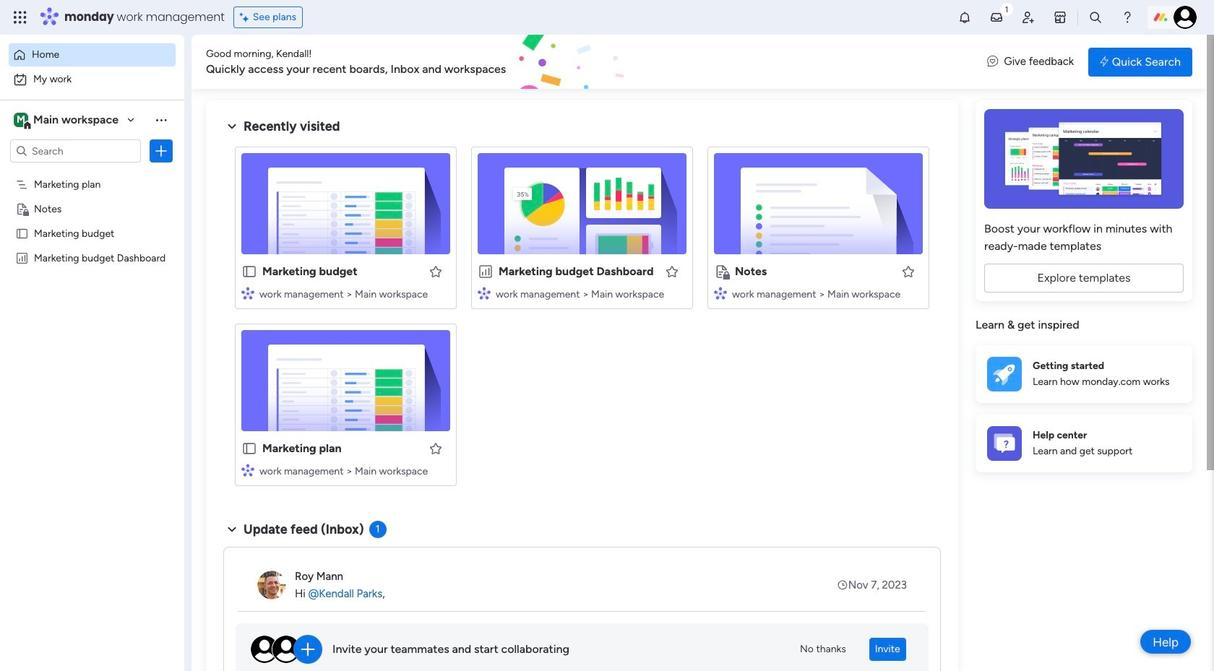 Task type: locate. For each thing, give the bounding box(es) containing it.
1 vertical spatial public board image
[[241, 441, 257, 457]]

1 horizontal spatial private board image
[[714, 264, 730, 280]]

help center element
[[976, 415, 1193, 472]]

add to favorites image for public dashboard image at the left top
[[665, 264, 680, 279]]

0 vertical spatial public board image
[[15, 226, 29, 240]]

close recently visited image
[[223, 118, 241, 135]]

search everything image
[[1089, 10, 1103, 25]]

option
[[9, 43, 176, 67], [9, 68, 176, 91], [0, 171, 184, 174]]

0 horizontal spatial public board image
[[15, 226, 29, 240]]

private board image
[[15, 202, 29, 215], [714, 264, 730, 280]]

close update feed (inbox) image
[[223, 521, 241, 539]]

list box
[[0, 169, 184, 465]]

0 vertical spatial private board image
[[15, 202, 29, 215]]

2 vertical spatial option
[[0, 171, 184, 174]]

workspace image
[[14, 112, 28, 128]]

add to favorites image
[[429, 264, 443, 279], [665, 264, 680, 279], [429, 441, 443, 456]]

workspace options image
[[154, 113, 168, 127]]

0 vertical spatial option
[[9, 43, 176, 67]]

templates image image
[[989, 109, 1180, 209]]

0 horizontal spatial private board image
[[15, 202, 29, 215]]

1 element
[[369, 521, 386, 539]]

private board image inside quick search results list box
[[714, 264, 730, 280]]

public dashboard image
[[15, 251, 29, 265]]

monday marketplace image
[[1053, 10, 1068, 25]]

1 vertical spatial private board image
[[714, 264, 730, 280]]

public board image
[[15, 226, 29, 240], [241, 441, 257, 457]]

getting started element
[[976, 345, 1193, 403]]

1 horizontal spatial public board image
[[241, 441, 257, 457]]

kendall parks image
[[1174, 6, 1197, 29]]

see plans image
[[240, 9, 253, 25]]

public dashboard image
[[478, 264, 494, 280]]



Task type: vqa. For each thing, say whether or not it's contained in the screenshot.
My work button
no



Task type: describe. For each thing, give the bounding box(es) containing it.
quick search results list box
[[223, 135, 941, 504]]

v2 bolt switch image
[[1100, 54, 1109, 70]]

options image
[[154, 144, 168, 158]]

help image
[[1121, 10, 1135, 25]]

1 image
[[1001, 1, 1014, 17]]

notifications image
[[958, 10, 972, 25]]

select product image
[[13, 10, 27, 25]]

Search in workspace field
[[30, 143, 121, 159]]

1 vertical spatial option
[[9, 68, 176, 91]]

update feed image
[[990, 10, 1004, 25]]

add to favorites image for public board icon
[[429, 264, 443, 279]]

add to favorites image
[[902, 264, 916, 279]]

workspace selection element
[[14, 111, 121, 130]]

invite members image
[[1021, 10, 1036, 25]]

v2 user feedback image
[[988, 54, 999, 70]]

roy mann image
[[257, 571, 286, 600]]

public board image
[[241, 264, 257, 280]]



